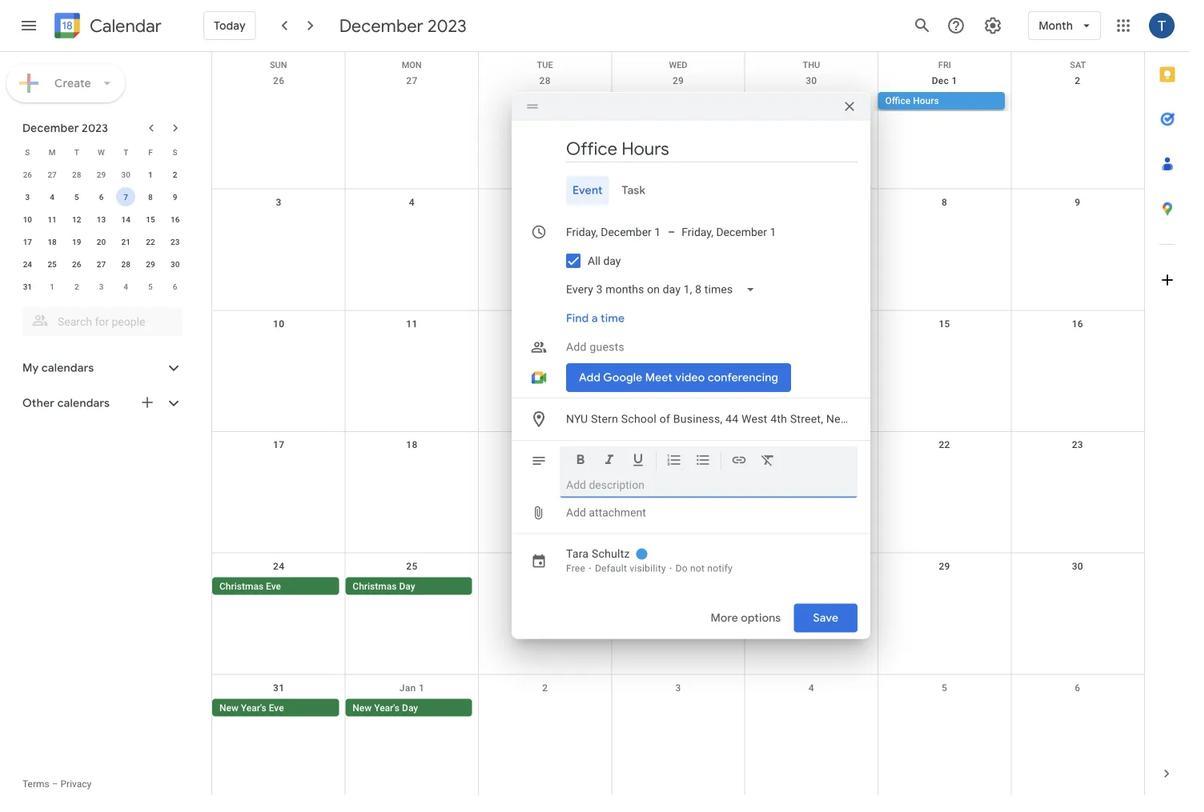 Task type: locate. For each thing, give the bounding box(es) containing it.
0 horizontal spatial new
[[219, 703, 239, 714]]

30 inside "element"
[[171, 259, 180, 269]]

1 vertical spatial 2023
[[82, 121, 108, 135]]

0 horizontal spatial tab list
[[525, 176, 858, 205]]

28
[[539, 75, 551, 86], [72, 170, 81, 179], [121, 259, 130, 269]]

0 vertical spatial 10
[[23, 215, 32, 224]]

– right the terms link
[[52, 779, 58, 790]]

6
[[99, 192, 104, 202], [173, 282, 177, 291], [1075, 683, 1081, 694]]

new year's day
[[353, 703, 418, 714]]

0 vertical spatial 15
[[146, 215, 155, 224]]

1
[[952, 75, 957, 86], [148, 170, 153, 179], [50, 282, 54, 291], [419, 683, 424, 694]]

0 horizontal spatial 24
[[23, 259, 32, 269]]

add down find in the left of the page
[[566, 341, 587, 354]]

1 horizontal spatial 31
[[273, 683, 284, 694]]

december
[[339, 14, 423, 37], [22, 121, 79, 135]]

1 vertical spatial calendars
[[57, 396, 110, 411]]

t up november 28 "element"
[[74, 147, 79, 157]]

1 vertical spatial 22
[[939, 440, 950, 451]]

1 vertical spatial day
[[402, 703, 418, 714]]

6 for 1
[[173, 282, 177, 291]]

1 horizontal spatial 22
[[939, 440, 950, 451]]

21 down street,
[[806, 440, 817, 451]]

21 down 14
[[121, 237, 130, 247]]

event
[[573, 183, 603, 198]]

other calendars button
[[3, 391, 199, 416]]

add left attachment
[[566, 506, 586, 520]]

21 element
[[116, 232, 135, 251]]

create button
[[6, 64, 125, 102]]

1 down f
[[148, 170, 153, 179]]

16 element
[[165, 210, 185, 229]]

– right start date text field on the top
[[668, 226, 675, 239]]

31 up new year's eve button
[[273, 683, 284, 694]]

0 horizontal spatial 18
[[48, 237, 57, 247]]

row group containing 26
[[15, 163, 187, 298]]

0 horizontal spatial 10
[[23, 215, 32, 224]]

5 inside grid
[[942, 683, 947, 694]]

0 horizontal spatial year's
[[241, 703, 266, 714]]

0 vertical spatial 20
[[97, 237, 106, 247]]

november 28 element
[[67, 165, 86, 184]]

0 horizontal spatial 17
[[23, 237, 32, 247]]

9
[[173, 192, 177, 202], [1075, 197, 1081, 208]]

27 down mon
[[406, 75, 418, 86]]

0 horizontal spatial 25
[[48, 259, 57, 269]]

december 2023
[[339, 14, 467, 37], [22, 121, 108, 135]]

add inside dropdown button
[[566, 341, 587, 354]]

insert link image
[[731, 452, 747, 471]]

add other calendars image
[[139, 395, 155, 411]]

0 horizontal spatial december 2023
[[22, 121, 108, 135]]

0 vertical spatial eve
[[266, 581, 281, 592]]

december 2023 up the m
[[22, 121, 108, 135]]

1 vertical spatial 19
[[539, 440, 551, 451]]

0 horizontal spatial t
[[74, 147, 79, 157]]

2 add from the top
[[566, 506, 586, 520]]

0 horizontal spatial christmas
[[219, 581, 264, 592]]

1 horizontal spatial year's
[[374, 703, 400, 714]]

1 horizontal spatial december
[[339, 14, 423, 37]]

12 element
[[67, 210, 86, 229]]

0 horizontal spatial 5
[[74, 192, 79, 202]]

0 vertical spatial 6
[[99, 192, 104, 202]]

31 down 24 element
[[23, 282, 32, 291]]

1 horizontal spatial 5
[[148, 282, 153, 291]]

24 up christmas eve button
[[273, 561, 284, 572]]

christmas day button
[[345, 578, 472, 596]]

f
[[148, 147, 153, 157]]

0 horizontal spatial 21
[[121, 237, 130, 247]]

0 vertical spatial 24
[[23, 259, 32, 269]]

8 inside december 2023 grid
[[148, 192, 153, 202]]

1 horizontal spatial 23
[[1072, 440, 1083, 451]]

15 element
[[141, 210, 160, 229]]

christmas
[[219, 581, 264, 592], [353, 581, 397, 592]]

9 inside grid
[[1075, 197, 1081, 208]]

2 s from the left
[[173, 147, 177, 157]]

31 element
[[18, 277, 37, 296]]

january 2 element
[[67, 277, 86, 296]]

21 inside grid
[[806, 440, 817, 451]]

2 vertical spatial 6
[[1075, 683, 1081, 694]]

1 vertical spatial 5
[[148, 282, 153, 291]]

30 element
[[165, 255, 185, 274]]

1 vertical spatial 31
[[273, 683, 284, 694]]

1 vertical spatial 21
[[806, 440, 817, 451]]

1 horizontal spatial 24
[[273, 561, 284, 572]]

2 horizontal spatial 5
[[942, 683, 947, 694]]

10 element
[[18, 210, 37, 229]]

0 horizontal spatial 15
[[146, 215, 155, 224]]

s up november 26 element
[[25, 147, 30, 157]]

december up mon
[[339, 14, 423, 37]]

0 vertical spatial –
[[668, 226, 675, 239]]

new inside new year's eve button
[[219, 703, 239, 714]]

21
[[121, 237, 130, 247], [806, 440, 817, 451]]

7
[[124, 192, 128, 202]]

28 inside "element"
[[72, 170, 81, 179]]

27 element
[[92, 255, 111, 274]]

18
[[48, 237, 57, 247], [406, 440, 418, 451]]

28 for dec 1
[[539, 75, 551, 86]]

1 vertical spatial 25
[[406, 561, 418, 572]]

dec
[[932, 75, 949, 86]]

s
[[25, 147, 30, 157], [173, 147, 177, 157]]

31
[[23, 282, 32, 291], [273, 683, 284, 694]]

1 year's from the left
[[241, 703, 266, 714]]

0 vertical spatial 21
[[121, 237, 130, 247]]

1 horizontal spatial new
[[353, 703, 372, 714]]

13 element
[[92, 210, 111, 229]]

2 horizontal spatial 6
[[1075, 683, 1081, 694]]

1 horizontal spatial christmas
[[353, 581, 397, 592]]

december 2023 up mon
[[339, 14, 467, 37]]

17
[[23, 237, 32, 247], [273, 440, 284, 451]]

1 horizontal spatial december 2023
[[339, 14, 467, 37]]

day
[[399, 581, 415, 592], [402, 703, 418, 714]]

1 vertical spatial add
[[566, 506, 586, 520]]

tue
[[537, 60, 553, 70]]

8
[[148, 192, 153, 202], [942, 197, 947, 208]]

16
[[171, 215, 180, 224], [1072, 318, 1083, 329]]

row group
[[15, 163, 187, 298]]

6 inside grid
[[1075, 683, 1081, 694]]

0 horizontal spatial 28
[[72, 170, 81, 179]]

End date text field
[[682, 223, 777, 242]]

2
[[1075, 75, 1081, 86], [173, 170, 177, 179], [74, 282, 79, 291], [542, 683, 548, 694]]

0 horizontal spatial 20
[[97, 237, 106, 247]]

28 right november 27 element
[[72, 170, 81, 179]]

0 vertical spatial 28
[[539, 75, 551, 86]]

30
[[806, 75, 817, 86], [121, 170, 130, 179], [171, 259, 180, 269], [1072, 561, 1083, 572]]

jan
[[399, 683, 416, 694]]

10012,
[[899, 413, 934, 426]]

22 inside 22 element
[[146, 237, 155, 247]]

1 vertical spatial 28
[[72, 170, 81, 179]]

1 horizontal spatial tab list
[[1145, 52, 1189, 752]]

terms link
[[22, 779, 49, 790]]

grid
[[211, 52, 1144, 797]]

calendars down my calendars dropdown button
[[57, 396, 110, 411]]

9 for december 2023
[[173, 192, 177, 202]]

28 down 21 "element"
[[121, 259, 130, 269]]

1 vertical spatial 18
[[406, 440, 418, 451]]

thu
[[803, 60, 820, 70]]

1 horizontal spatial 25
[[406, 561, 418, 572]]

21 inside "element"
[[121, 237, 130, 247]]

1 horizontal spatial 9
[[1075, 197, 1081, 208]]

19
[[72, 237, 81, 247], [539, 440, 551, 451]]

task
[[622, 183, 646, 198]]

0 vertical spatial 17
[[23, 237, 32, 247]]

0 vertical spatial calendars
[[42, 361, 94, 376]]

8 for december 2023
[[148, 192, 153, 202]]

24 down 17 element
[[23, 259, 32, 269]]

1 horizontal spatial s
[[173, 147, 177, 157]]

28 down tue
[[539, 75, 551, 86]]

0 horizontal spatial 22
[[146, 237, 155, 247]]

None field
[[560, 275, 768, 304]]

2 year's from the left
[[374, 703, 400, 714]]

1 vertical spatial 15
[[939, 318, 950, 329]]

new inside nyu stern school of business, 44 west 4th street, new york, ny 10012, usa dropdown button
[[826, 413, 849, 426]]

25 up january 1 element at top left
[[48, 259, 57, 269]]

None search field
[[0, 301, 199, 336]]

new for new year's eve
[[219, 703, 239, 714]]

event button
[[566, 176, 609, 205]]

year's
[[241, 703, 266, 714], [374, 703, 400, 714]]

all
[[588, 254, 601, 268]]

11 element
[[42, 210, 62, 229]]

0 vertical spatial december 2023
[[339, 14, 467, 37]]

hours
[[913, 95, 939, 107]]

christmas for christmas eve
[[219, 581, 264, 592]]

new inside new year's day button
[[353, 703, 372, 714]]

20
[[97, 237, 106, 247], [673, 440, 684, 451]]

1 vertical spatial 16
[[1072, 318, 1083, 329]]

2 christmas from the left
[[353, 581, 397, 592]]

row
[[212, 52, 1144, 70], [212, 68, 1144, 190], [15, 141, 187, 163], [15, 163, 187, 186], [15, 186, 187, 208], [212, 190, 1144, 311], [15, 208, 187, 231], [15, 231, 187, 253], [15, 253, 187, 275], [15, 275, 187, 298], [212, 311, 1144, 432], [212, 432, 1144, 554], [212, 554, 1144, 675], [212, 675, 1144, 797]]

0 horizontal spatial 16
[[171, 215, 180, 224]]

3
[[25, 192, 30, 202], [276, 197, 282, 208], [99, 282, 104, 291], [675, 683, 681, 694]]

1 horizontal spatial 17
[[273, 440, 284, 451]]

1 christmas from the left
[[219, 581, 264, 592]]

11 inside grid
[[406, 318, 418, 329]]

29 element
[[141, 255, 160, 274]]

november 26 element
[[18, 165, 37, 184]]

0 vertical spatial 22
[[146, 237, 155, 247]]

calendar
[[90, 15, 162, 37]]

24 inside grid
[[273, 561, 284, 572]]

december 2023 grid
[[15, 141, 187, 298]]

row containing sun
[[212, 52, 1144, 70]]

nyu
[[566, 413, 588, 426]]

0 horizontal spatial 31
[[23, 282, 32, 291]]

25 inside december 2023 grid
[[48, 259, 57, 269]]

add attachment
[[566, 506, 646, 520]]

25 up christmas day button
[[406, 561, 418, 572]]

calendars up "other calendars"
[[42, 361, 94, 376]]

Add title text field
[[566, 137, 858, 161]]

17 element
[[18, 232, 37, 251]]

26 left november 27 element
[[23, 170, 32, 179]]

mon
[[402, 60, 422, 70]]

0 horizontal spatial s
[[25, 147, 30, 157]]

sun
[[270, 60, 287, 70]]

1 s from the left
[[25, 147, 30, 157]]

0 vertical spatial 25
[[48, 259, 57, 269]]

0 vertical spatial 31
[[23, 282, 32, 291]]

31 inside grid
[[273, 683, 284, 694]]

29
[[673, 75, 684, 86], [97, 170, 106, 179], [146, 259, 155, 269], [939, 561, 950, 572]]

9 inside december 2023 grid
[[173, 192, 177, 202]]

26
[[273, 75, 284, 86], [23, 170, 32, 179], [72, 259, 81, 269], [539, 561, 551, 572]]

23
[[171, 237, 180, 247], [1072, 440, 1083, 451]]

4
[[50, 192, 54, 202], [409, 197, 415, 208], [124, 282, 128, 291], [809, 683, 814, 694]]

20 up numbered list icon
[[673, 440, 684, 451]]

t up 'november 30' element
[[123, 147, 128, 157]]

add inside button
[[566, 506, 586, 520]]

1 right "dec"
[[952, 75, 957, 86]]

1 vertical spatial eve
[[269, 703, 284, 714]]

tab list
[[1145, 52, 1189, 752], [525, 176, 858, 205]]

0 vertical spatial 23
[[171, 237, 180, 247]]

0 vertical spatial 11
[[48, 215, 57, 224]]

december up the m
[[22, 121, 79, 135]]

other calendars
[[22, 396, 110, 411]]

2 horizontal spatial new
[[826, 413, 849, 426]]

26 element
[[67, 255, 86, 274]]

15 inside december 2023 grid
[[146, 215, 155, 224]]

formatting options toolbar
[[560, 447, 858, 481]]

0 vertical spatial december
[[339, 14, 423, 37]]

today
[[214, 18, 246, 33]]

0 vertical spatial 5
[[74, 192, 79, 202]]

all day
[[588, 254, 621, 268]]

25
[[48, 259, 57, 269], [406, 561, 418, 572]]

26 left free
[[539, 561, 551, 572]]

1 horizontal spatial 21
[[806, 440, 817, 451]]

Search for people text field
[[32, 307, 173, 336]]

31 inside 31 element
[[23, 282, 32, 291]]

1 horizontal spatial t
[[123, 147, 128, 157]]

6 inside january 6 element
[[173, 282, 177, 291]]

cell
[[212, 92, 345, 111], [345, 92, 479, 111], [479, 92, 612, 111], [612, 92, 745, 111], [745, 92, 878, 111], [1011, 92, 1144, 111], [479, 578, 612, 597], [612, 578, 745, 597], [745, 578, 878, 597], [878, 578, 1011, 597], [479, 699, 612, 719], [612, 699, 745, 719], [878, 699, 1011, 719]]

1 vertical spatial 11
[[406, 318, 418, 329]]

0 horizontal spatial 19
[[72, 237, 81, 247]]

0 horizontal spatial 8
[[148, 192, 153, 202]]

44
[[726, 413, 739, 426]]

2023
[[428, 14, 467, 37], [82, 121, 108, 135]]

1 vertical spatial 6
[[173, 282, 177, 291]]

1 vertical spatial 10
[[273, 318, 284, 329]]

0 horizontal spatial 23
[[171, 237, 180, 247]]

1 horizontal spatial 10
[[273, 318, 284, 329]]

0 vertical spatial add
[[566, 341, 587, 354]]

27
[[406, 75, 418, 86], [48, 170, 57, 179], [97, 259, 106, 269], [673, 561, 684, 572]]

stern
[[591, 413, 618, 426]]

add guests
[[566, 341, 625, 354]]

new year's eve button
[[212, 699, 339, 717]]

0 horizontal spatial 9
[[173, 192, 177, 202]]

t
[[74, 147, 79, 157], [123, 147, 128, 157]]

0 vertical spatial day
[[399, 581, 415, 592]]

20 down '13'
[[97, 237, 106, 247]]

15
[[146, 215, 155, 224], [939, 318, 950, 329]]

0 horizontal spatial 2023
[[82, 121, 108, 135]]

0 vertical spatial 19
[[72, 237, 81, 247]]

–
[[668, 226, 675, 239], [52, 779, 58, 790]]

1 add from the top
[[566, 341, 587, 354]]

november 30 element
[[116, 165, 135, 184]]

eve inside button
[[269, 703, 284, 714]]

0 vertical spatial 16
[[171, 215, 180, 224]]

27 down the m
[[48, 170, 57, 179]]

0 horizontal spatial 6
[[99, 192, 104, 202]]

s right f
[[173, 147, 177, 157]]

calendar heading
[[86, 15, 162, 37]]

2 horizontal spatial 28
[[539, 75, 551, 86]]

calendars for other calendars
[[57, 396, 110, 411]]

month
[[1039, 18, 1073, 33]]

nyu stern school of business, 44 west 4th street, new york, ny 10012, usa button
[[560, 405, 958, 434]]

business,
[[673, 413, 723, 426]]

19 element
[[67, 232, 86, 251]]

november 29 element
[[92, 165, 111, 184]]

22 down 15 element at left top
[[146, 237, 155, 247]]

22 down 'usa' at the right bottom
[[939, 440, 950, 451]]

1 horizontal spatial 15
[[939, 318, 950, 329]]

31 for 1
[[23, 282, 32, 291]]

10 inside december 2023 grid
[[23, 215, 32, 224]]

5 for jan 1
[[942, 683, 947, 694]]

26 down 19 element
[[72, 259, 81, 269]]



Task type: describe. For each thing, give the bounding box(es) containing it.
other
[[22, 396, 55, 411]]

20 element
[[92, 232, 111, 251]]

schultz
[[592, 548, 630, 561]]

january 4 element
[[116, 277, 135, 296]]

1 vertical spatial –
[[52, 779, 58, 790]]

6 for jan 1
[[1075, 683, 1081, 694]]

add attachment button
[[560, 498, 652, 527]]

1 down 25 element
[[50, 282, 54, 291]]

25 inside grid
[[406, 561, 418, 572]]

row containing s
[[15, 141, 187, 163]]

new year's eve
[[219, 703, 284, 714]]

1 horizontal spatial 20
[[673, 440, 684, 451]]

january 5 element
[[141, 277, 160, 296]]

january 1 element
[[42, 277, 62, 296]]

year's for eve
[[241, 703, 266, 714]]

1 t from the left
[[74, 147, 79, 157]]

w
[[98, 147, 105, 157]]

jan 1
[[399, 683, 424, 694]]

16 inside december 2023 grid
[[171, 215, 180, 224]]

do
[[676, 563, 688, 575]]

15 inside grid
[[939, 318, 950, 329]]

14 element
[[116, 210, 135, 229]]

street,
[[790, 413, 823, 426]]

free
[[566, 563, 585, 575]]

day
[[603, 254, 621, 268]]

0 vertical spatial 2023
[[428, 14, 467, 37]]

office hours
[[885, 95, 939, 107]]

office hours button
[[878, 92, 1005, 110]]

find
[[566, 312, 589, 326]]

19 inside 19 element
[[72, 237, 81, 247]]

14
[[121, 215, 130, 224]]

christmas eve
[[219, 581, 281, 592]]

support image
[[947, 16, 966, 35]]

1 vertical spatial december 2023
[[22, 121, 108, 135]]

8 for sun
[[942, 197, 947, 208]]

tara schultz
[[566, 548, 630, 561]]

privacy link
[[60, 779, 92, 790]]

christmas eve button
[[212, 578, 339, 596]]

tab list containing event
[[525, 176, 858, 205]]

remove formatting image
[[760, 452, 776, 471]]

13
[[97, 215, 106, 224]]

18 inside december 2023 grid
[[48, 237, 57, 247]]

terms
[[22, 779, 49, 790]]

bulleted list image
[[695, 452, 711, 471]]

underline image
[[630, 452, 646, 471]]

grid containing 26
[[211, 52, 1144, 797]]

school
[[621, 413, 657, 426]]

1 vertical spatial 23
[[1072, 440, 1083, 451]]

find a time button
[[560, 304, 631, 333]]

settings menu image
[[984, 16, 1003, 35]]

default
[[595, 563, 627, 575]]

default visibility
[[595, 563, 666, 575]]

west
[[742, 413, 768, 426]]

24 inside row group
[[23, 259, 32, 269]]

18 element
[[42, 232, 62, 251]]

22 inside grid
[[939, 440, 950, 451]]

create
[[54, 76, 91, 90]]

numbered list image
[[666, 452, 682, 471]]

Description text field
[[566, 479, 851, 492]]

22 element
[[141, 232, 160, 251]]

25 element
[[42, 255, 62, 274]]

my calendars
[[22, 361, 94, 376]]

new year's day button
[[345, 699, 472, 717]]

day inside button
[[402, 703, 418, 714]]

time
[[601, 312, 625, 326]]

26 down sun
[[273, 75, 284, 86]]

day inside button
[[399, 581, 415, 592]]

christmas day
[[353, 581, 415, 592]]

eve inside button
[[266, 581, 281, 592]]

to element
[[668, 226, 675, 239]]

18 inside grid
[[406, 440, 418, 451]]

italic image
[[601, 452, 617, 471]]

january 3 element
[[92, 277, 111, 296]]

28 element
[[116, 255, 135, 274]]

notify
[[707, 563, 733, 575]]

ny
[[881, 413, 896, 426]]

today button
[[203, 6, 256, 45]]

12
[[72, 215, 81, 224]]

new for new year's day
[[353, 703, 372, 714]]

17 inside december 2023 grid
[[23, 237, 32, 247]]

24 element
[[18, 255, 37, 274]]

privacy
[[60, 779, 92, 790]]

a
[[592, 312, 598, 326]]

my
[[22, 361, 39, 376]]

2 vertical spatial 28
[[121, 259, 130, 269]]

attachment
[[589, 506, 646, 520]]

27 up january 3 element
[[97, 259, 106, 269]]

add guests button
[[560, 333, 858, 362]]

27 left 'not'
[[673, 561, 684, 572]]

add for add guests
[[566, 341, 587, 354]]

task button
[[616, 176, 652, 205]]

m
[[49, 147, 56, 157]]

usa
[[937, 413, 958, 426]]

nyu stern school of business, 44 west 4th street, new york, ny 10012, usa
[[566, 413, 958, 426]]

1 horizontal spatial –
[[668, 226, 675, 239]]

of
[[660, 413, 670, 426]]

office
[[885, 95, 911, 107]]

28 for 1
[[72, 170, 81, 179]]

4th
[[771, 413, 787, 426]]

23 inside "element"
[[171, 237, 180, 247]]

january 6 element
[[165, 277, 185, 296]]

1 vertical spatial 17
[[273, 440, 284, 451]]

calendar element
[[51, 10, 162, 45]]

year's for day
[[374, 703, 400, 714]]

1 right jan at the bottom left of page
[[419, 683, 424, 694]]

terms – privacy
[[22, 779, 92, 790]]

do not notify
[[676, 563, 733, 575]]

guests
[[590, 341, 625, 354]]

not
[[690, 563, 705, 575]]

month button
[[1028, 6, 1101, 45]]

fri
[[938, 60, 951, 70]]

tara
[[566, 548, 589, 561]]

dec 1
[[932, 75, 957, 86]]

Start date text field
[[566, 223, 661, 242]]

bold image
[[573, 452, 589, 471]]

york,
[[852, 413, 878, 426]]

my calendars button
[[3, 356, 199, 381]]

10 inside grid
[[273, 318, 284, 329]]

11 inside row group
[[48, 215, 57, 224]]

wed
[[669, 60, 688, 70]]

31 for jan 1
[[273, 683, 284, 694]]

5 for 1
[[148, 282, 153, 291]]

23 element
[[165, 232, 185, 251]]

calendars for my calendars
[[42, 361, 94, 376]]

7 cell
[[114, 186, 138, 208]]

christmas for christmas day
[[353, 581, 397, 592]]

main drawer image
[[19, 16, 38, 35]]

visibility
[[630, 563, 666, 575]]

sat
[[1070, 60, 1086, 70]]

find a time
[[566, 312, 625, 326]]

november 27 element
[[42, 165, 62, 184]]

1 horizontal spatial 19
[[539, 440, 551, 451]]

2 t from the left
[[123, 147, 128, 157]]

add for add attachment
[[566, 506, 586, 520]]

0 horizontal spatial december
[[22, 121, 79, 135]]

1 horizontal spatial 16
[[1072, 318, 1083, 329]]

9 for sun
[[1075, 197, 1081, 208]]



Task type: vqa. For each thing, say whether or not it's contained in the screenshot.


